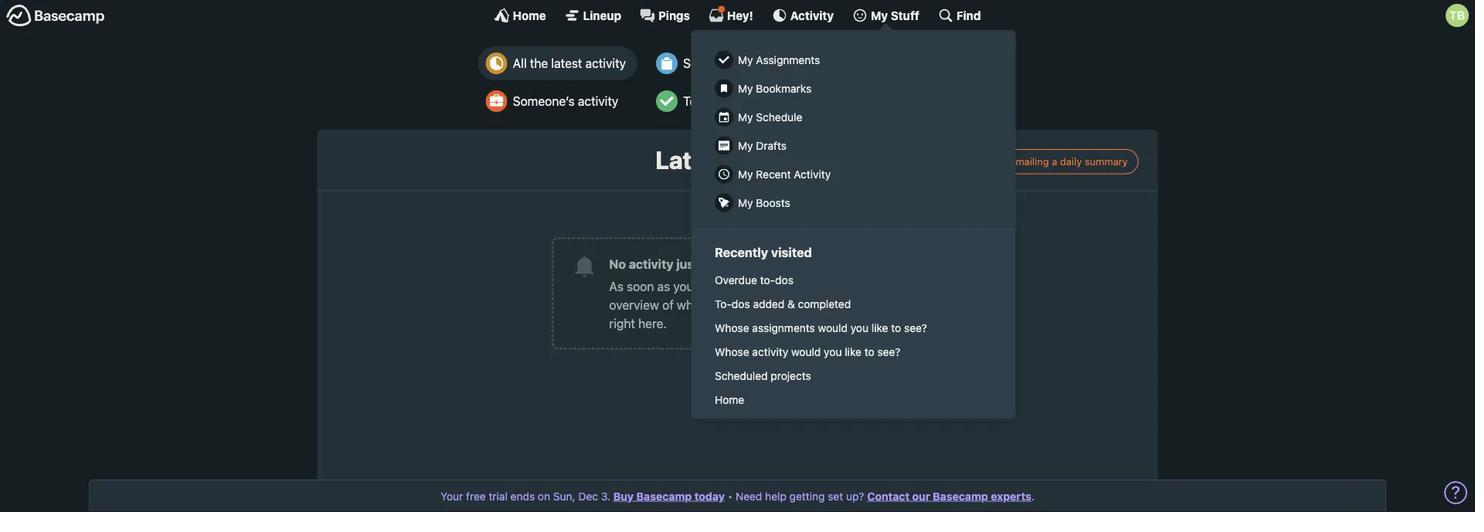 Task type: vqa. For each thing, say whether or not it's contained in the screenshot.
Keyboard shortcut: ⌘ + / image
no



Task type: locate. For each thing, give the bounding box(es) containing it.
basecamp right buy
[[636, 490, 692, 503]]

assignments
[[748, 56, 819, 71], [752, 322, 815, 334]]

2 vertical spatial dos
[[731, 298, 750, 310]]

0 horizontal spatial someone's
[[513, 94, 575, 109]]

whose for whose assignments would you like to see?
[[714, 322, 749, 334]]

to
[[891, 322, 901, 334], [864, 345, 874, 358]]

see? down whose assignments would you like to see? link
[[877, 345, 900, 358]]

someone's activity link
[[478, 84, 637, 118]]

1 horizontal spatial the
[[718, 279, 737, 294]]

up?
[[846, 490, 864, 503]]

would for activity
[[791, 345, 821, 358]]

would inside "link"
[[791, 345, 821, 358]]

activity for whose activity would you like to see?
[[752, 345, 788, 358]]

0 vertical spatial added
[[726, 94, 762, 109]]

get up what's
[[697, 279, 715, 294]]

my up my bookmarks
[[738, 53, 753, 66]]

to- down overdue
[[714, 298, 731, 310]]

0 vertical spatial to-dos added & completed link
[[648, 84, 848, 118]]

you inside "link"
[[823, 345, 841, 358]]

would down the "whose assignments would you like to see?"
[[791, 345, 821, 358]]

todo image
[[656, 90, 678, 112]]

tim burton image
[[1446, 4, 1469, 27]]

1 vertical spatial &
[[787, 298, 795, 310]]

1 vertical spatial to-dos added & completed
[[714, 298, 851, 310]]

pings button
[[640, 8, 690, 23]]

& down rolling,
[[787, 298, 795, 310]]

0 horizontal spatial like
[[844, 345, 861, 358]]

overview
[[609, 297, 659, 312]]

activity down the all the latest activity
[[578, 94, 618, 109]]

my drafts link
[[707, 131, 1000, 160]]

1 vertical spatial assignments
[[752, 322, 815, 334]]

0 horizontal spatial get
[[697, 279, 715, 294]]

assignments inside someone's assignments link
[[748, 56, 819, 71]]

added down rolling,
[[753, 298, 784, 310]]

someone's assignments link
[[648, 46, 848, 80]]

dec
[[578, 490, 598, 503]]

my left stuff
[[871, 8, 888, 22]]

0 horizontal spatial see?
[[877, 345, 900, 358]]

2 horizontal spatial basecamp
[[933, 490, 988, 503]]

activity inside 'no activity just yet as soon as you get the ball rolling, you can get an overview of what's happening across basecamp right here.'
[[629, 256, 673, 271]]

like up whose activity would you like to see? "link"
[[871, 322, 888, 334]]

whose activity would you like to see?
[[714, 345, 900, 358]]

added
[[726, 94, 762, 109], [753, 298, 784, 310]]

my for my bookmarks
[[738, 82, 753, 95]]

you
[[673, 279, 694, 294], [804, 279, 824, 294], [850, 322, 868, 334], [823, 345, 841, 358]]

1 horizontal spatial basecamp
[[819, 297, 878, 312]]

hey! button
[[709, 5, 753, 23]]

0 horizontal spatial to
[[864, 345, 874, 358]]

activity up 'soon'
[[629, 256, 673, 271]]

0 horizontal spatial basecamp
[[636, 490, 692, 503]]

lineup
[[583, 8, 621, 22]]

see? inside "link"
[[877, 345, 900, 358]]

completed
[[777, 94, 836, 109], [798, 298, 851, 310]]

lineup link
[[565, 8, 621, 23]]

like
[[871, 322, 888, 334], [844, 345, 861, 358]]

my drafts
[[738, 139, 786, 152]]

recent
[[756, 168, 790, 180]]

of
[[662, 297, 674, 312]]

recently
[[714, 245, 768, 260]]

my left 'drafts'
[[738, 139, 753, 152]]

0 vertical spatial would
[[818, 322, 847, 334]]

1 horizontal spatial &
[[787, 298, 795, 310]]

to-dos added & completed
[[683, 94, 836, 109], [714, 298, 851, 310]]

home link down scheduled projects link
[[707, 412, 1000, 436]]

0 vertical spatial to
[[891, 322, 901, 334]]

your
[[441, 490, 463, 503]]

0 vertical spatial whose
[[714, 322, 749, 334]]

activity inside "link"
[[752, 345, 788, 358]]

to inside whose activity would you like to see? "link"
[[864, 345, 874, 358]]

to-dos added & completed up my schedule
[[683, 94, 836, 109]]

completed down can
[[798, 298, 851, 310]]

0 horizontal spatial to-
[[683, 94, 702, 109]]

1 horizontal spatial someone's
[[683, 56, 745, 71]]

someone's right 'assignment' image
[[683, 56, 745, 71]]

someone's
[[683, 56, 745, 71], [513, 94, 575, 109]]

assignments down "across" at the right bottom
[[752, 322, 815, 334]]

home link down whose activity would you like to see? "link"
[[707, 388, 1000, 412]]

1 vertical spatial to-dos added & completed link
[[707, 292, 1000, 316]]

home
[[513, 8, 546, 22], [714, 393, 744, 406], [714, 417, 744, 430]]

whose assignments would you like to see? link
[[707, 316, 1000, 340]]

0 vertical spatial see?
[[904, 322, 927, 334]]

1 whose from the top
[[714, 322, 749, 334]]

0 vertical spatial home
[[513, 8, 546, 22]]

my recent activity
[[738, 168, 831, 180]]

1 horizontal spatial to
[[891, 322, 901, 334]]

2 whose from the top
[[714, 345, 749, 358]]

1 vertical spatial like
[[844, 345, 861, 358]]

assignments up bookmarks
[[748, 56, 819, 71]]

1 vertical spatial to
[[864, 345, 874, 358]]

1 vertical spatial someone's
[[513, 94, 575, 109]]

someone's activity
[[513, 94, 618, 109]]

to inside whose assignments would you like to see? link
[[891, 322, 901, 334]]

would for assignments
[[818, 322, 847, 334]]

activity link
[[772, 8, 834, 23]]

my boosts link
[[707, 189, 1000, 217]]

would up whose activity would you like to see? "link"
[[818, 322, 847, 334]]

latest
[[656, 145, 727, 175]]

someone's down 'all the latest activity' link
[[513, 94, 575, 109]]

dos down visited
[[775, 274, 793, 286]]

my for my stuff
[[871, 8, 888, 22]]

someone's for someone's activity
[[513, 94, 575, 109]]

would
[[818, 322, 847, 334], [791, 345, 821, 358]]

the right all
[[530, 56, 548, 71]]

0 vertical spatial completed
[[777, 94, 836, 109]]

whose activity would you like to see? link
[[707, 340, 1000, 364]]

whose for whose activity would you like to see?
[[714, 345, 749, 358]]

to-
[[683, 94, 702, 109], [714, 298, 731, 310]]

1 vertical spatial completed
[[798, 298, 851, 310]]

0 vertical spatial to-dos added & completed
[[683, 94, 836, 109]]

activity
[[790, 8, 834, 22], [732, 145, 820, 175], [793, 168, 831, 180]]

like inside "link"
[[844, 345, 861, 358]]

just
[[676, 256, 699, 271]]

basecamp
[[819, 297, 878, 312], [636, 490, 692, 503], [933, 490, 988, 503]]

to for whose activity would you like to see?
[[864, 345, 874, 358]]

1 vertical spatial the
[[718, 279, 737, 294]]

basecamp right our
[[933, 490, 988, 503]]

activity right latest
[[585, 56, 626, 71]]

to-dos added & completed link
[[648, 84, 848, 118], [707, 292, 1000, 316]]

my down someone's assignments link
[[738, 82, 753, 95]]

get left an
[[851, 279, 869, 294]]

my bookmarks
[[738, 82, 811, 95]]

& up my schedule
[[765, 94, 773, 109]]

1 get from the left
[[697, 279, 715, 294]]

to-dos added & completed link up the "whose assignments would you like to see?"
[[707, 292, 1000, 316]]

like down whose assignments would you like to see? link
[[844, 345, 861, 358]]

1 horizontal spatial get
[[851, 279, 869, 294]]

1 vertical spatial to-
[[714, 298, 731, 310]]

dos right todo image
[[702, 94, 723, 109]]

0 vertical spatial assignments
[[748, 56, 819, 71]]

1 vertical spatial see?
[[877, 345, 900, 358]]

whose up scheduled
[[714, 345, 749, 358]]

1 vertical spatial added
[[753, 298, 784, 310]]

to down whose assignments would you like to see? link
[[864, 345, 874, 358]]

1 horizontal spatial see?
[[904, 322, 927, 334]]

whose inside "link"
[[714, 345, 749, 358]]

our
[[912, 490, 930, 503]]

0 vertical spatial to-
[[683, 94, 702, 109]]

scheduled projects
[[714, 369, 811, 382]]

my left recent
[[738, 168, 753, 180]]

summary
[[1085, 156, 1128, 167]]

my inside popup button
[[871, 8, 888, 22]]

activity
[[585, 56, 626, 71], [578, 94, 618, 109], [629, 256, 673, 271], [752, 345, 788, 358]]

•
[[728, 490, 733, 503]]

2 horizontal spatial dos
[[775, 274, 793, 286]]

today
[[694, 490, 725, 503]]

the left ball
[[718, 279, 737, 294]]

happening
[[717, 297, 776, 312]]

to up whose activity would you like to see? "link"
[[891, 322, 901, 334]]

to-dos added & completed down rolling,
[[714, 298, 851, 310]]

activity up scheduled projects
[[752, 345, 788, 358]]

1 vertical spatial would
[[791, 345, 821, 358]]

my left boosts
[[738, 196, 753, 209]]

what's
[[677, 297, 714, 312]]

&
[[765, 94, 773, 109], [787, 298, 795, 310]]

activity for no activity just yet as soon as you get the ball rolling, you can get an overview of what's happening across basecamp right here.
[[629, 256, 673, 271]]

can
[[827, 279, 847, 294]]

1 vertical spatial dos
[[775, 274, 793, 286]]

hey!
[[727, 8, 753, 22]]

as
[[609, 279, 623, 294]]

see? for whose activity would you like to see?
[[877, 345, 900, 358]]

you down the "whose assignments would you like to see?"
[[823, 345, 841, 358]]

completed up schedule
[[777, 94, 836, 109]]

my
[[871, 8, 888, 22], [738, 53, 753, 66], [738, 82, 753, 95], [738, 110, 753, 123], [738, 139, 753, 152], [738, 168, 753, 180], [738, 196, 753, 209]]

getting
[[789, 490, 825, 503]]

my for my boosts
[[738, 196, 753, 209]]

visited
[[771, 245, 812, 260]]

2 vertical spatial home
[[714, 417, 744, 430]]

0 vertical spatial the
[[530, 56, 548, 71]]

1 horizontal spatial to-
[[714, 298, 731, 310]]

schedule
[[756, 110, 802, 123]]

to- right todo image
[[683, 94, 702, 109]]

my schedule link
[[707, 103, 1000, 131]]

free
[[466, 490, 486, 503]]

0 vertical spatial someone's
[[683, 56, 745, 71]]

completed inside recently visited pages element
[[798, 298, 851, 310]]

added up my schedule
[[726, 94, 762, 109]]

0 vertical spatial dos
[[702, 94, 723, 109]]

my stuff element
[[707, 46, 1000, 217]]

find
[[957, 8, 981, 22]]

1 horizontal spatial like
[[871, 322, 888, 334]]

0 horizontal spatial the
[[530, 56, 548, 71]]

my up my drafts
[[738, 110, 753, 123]]

0 vertical spatial like
[[871, 322, 888, 334]]

0 vertical spatial &
[[765, 94, 773, 109]]

whose down the happening at the bottom
[[714, 322, 749, 334]]

overdue
[[714, 274, 757, 286]]

1 vertical spatial home
[[714, 393, 744, 406]]

assignments inside whose assignments would you like to see? link
[[752, 322, 815, 334]]

see? up whose activity would you like to see? "link"
[[904, 322, 927, 334]]

get
[[697, 279, 715, 294], [851, 279, 869, 294]]

my bookmarks link
[[707, 74, 1000, 103]]

basecamp down can
[[819, 297, 878, 312]]

as
[[657, 279, 670, 294]]

dos down ball
[[731, 298, 750, 310]]

to-dos added & completed link down someone's assignments link
[[648, 84, 848, 118]]

1 vertical spatial whose
[[714, 345, 749, 358]]



Task type: describe. For each thing, give the bounding box(es) containing it.
whose assignments would you like to see?
[[714, 322, 927, 334]]

rolling,
[[763, 279, 800, 294]]

2 get from the left
[[851, 279, 869, 294]]

person report image
[[486, 90, 507, 112]]

the inside 'no activity just yet as soon as you get the ball rolling, you can get an overview of what's happening across basecamp right here.'
[[718, 279, 737, 294]]

like for whose activity would you like to see?
[[844, 345, 861, 358]]

3.
[[601, 490, 610, 503]]

activity report image
[[486, 53, 507, 74]]

daily
[[1060, 156, 1082, 167]]

home for home "link" under scheduled projects link
[[714, 417, 744, 430]]

scheduled projects link
[[707, 364, 1000, 388]]

set
[[828, 490, 843, 503]]

assignment image
[[656, 53, 678, 74]]

my schedule
[[738, 110, 802, 123]]

to-dos added & completed link for contact our basecamp experts
[[648, 84, 848, 118]]

my assignments
[[738, 53, 820, 66]]

reports image
[[866, 53, 888, 74]]

emailing a daily summary button
[[986, 149, 1139, 174]]

someone's for someone's assignments
[[683, 56, 745, 71]]

.
[[1031, 490, 1035, 503]]

buy
[[613, 490, 634, 503]]

to-dos added & completed inside recently visited pages element
[[714, 298, 851, 310]]

you right as
[[673, 279, 694, 294]]

my for my recent activity
[[738, 168, 753, 180]]

someone's assignments
[[683, 56, 819, 71]]

recently visited pages element
[[707, 268, 1000, 436]]

activity inside my stuff element
[[793, 168, 831, 180]]

buy basecamp today link
[[613, 490, 725, 503]]

experts
[[991, 490, 1031, 503]]

contact our basecamp experts link
[[867, 490, 1031, 503]]

ball
[[740, 279, 759, 294]]

assignments for someone's
[[748, 56, 819, 71]]

my for my drafts
[[738, 139, 753, 152]]

home link up all
[[494, 8, 546, 23]]

a
[[1052, 156, 1057, 167]]

find button
[[938, 8, 981, 23]]

home for home "link" underneath whose activity would you like to see? "link"
[[714, 393, 744, 406]]

to- inside recently visited pages element
[[714, 298, 731, 310]]

contact
[[867, 490, 910, 503]]

schedule image
[[866, 90, 888, 112]]

overdue to-dos
[[714, 274, 793, 286]]

basecamp inside 'no activity just yet as soon as you get the ball rolling, you can get an overview of what's happening across basecamp right here.'
[[819, 297, 878, 312]]

recently visited
[[714, 245, 812, 260]]

your free trial ends on sun, dec  3. buy basecamp today • need help getting set up? contact our basecamp experts .
[[441, 490, 1035, 503]]

assignments for whose
[[752, 322, 815, 334]]

help
[[765, 490, 787, 503]]

trial
[[489, 490, 508, 503]]

soon
[[627, 279, 654, 294]]

like for whose assignments would you like to see?
[[871, 322, 888, 334]]

pings
[[658, 8, 690, 22]]

no activity just yet as soon as you get the ball rolling, you can get an overview of what's happening across basecamp right here.
[[609, 256, 886, 331]]

my boosts
[[738, 196, 790, 209]]

1 horizontal spatial dos
[[731, 298, 750, 310]]

all the latest activity
[[513, 56, 626, 71]]

switch accounts image
[[6, 4, 105, 28]]

my stuff
[[871, 8, 919, 22]]

an
[[872, 279, 886, 294]]

here.
[[638, 316, 667, 331]]

& inside recently visited pages element
[[787, 298, 795, 310]]

my assignments link
[[707, 46, 1000, 74]]

need
[[736, 490, 762, 503]]

ends
[[510, 490, 535, 503]]

you left can
[[804, 279, 824, 294]]

my recent activity link
[[707, 160, 1000, 189]]

drafts
[[756, 139, 786, 152]]

my for my schedule
[[738, 110, 753, 123]]

to for whose assignments would you like to see?
[[891, 322, 901, 334]]

you up whose activity would you like to see? "link"
[[850, 322, 868, 334]]

all the latest activity link
[[478, 46, 637, 80]]

across
[[779, 297, 816, 312]]

right
[[609, 316, 635, 331]]

all
[[513, 56, 527, 71]]

no
[[609, 256, 626, 271]]

yet
[[702, 256, 721, 271]]

emailing
[[1010, 156, 1049, 167]]

projects
[[770, 369, 811, 382]]

activity for someone's activity
[[578, 94, 618, 109]]

to-
[[760, 274, 775, 286]]

0 horizontal spatial dos
[[702, 94, 723, 109]]

bookmarks
[[756, 82, 811, 95]]

main element
[[0, 0, 1475, 477]]

stuff
[[891, 8, 919, 22]]

scheduled
[[714, 369, 767, 382]]

latest
[[551, 56, 582, 71]]

my for my assignments
[[738, 53, 753, 66]]

to-dos added & completed link for my drafts
[[707, 292, 1000, 316]]

overdue to-dos link
[[707, 268, 1000, 292]]

sun,
[[553, 490, 575, 503]]

emailing a daily summary
[[1010, 156, 1128, 167]]

assignments
[[756, 53, 820, 66]]

0 horizontal spatial &
[[765, 94, 773, 109]]

added inside recently visited pages element
[[753, 298, 784, 310]]

boosts
[[756, 196, 790, 209]]

latest activity
[[656, 145, 820, 175]]

my stuff button
[[852, 8, 919, 23]]

see? for whose assignments would you like to see?
[[904, 322, 927, 334]]

on
[[538, 490, 550, 503]]



